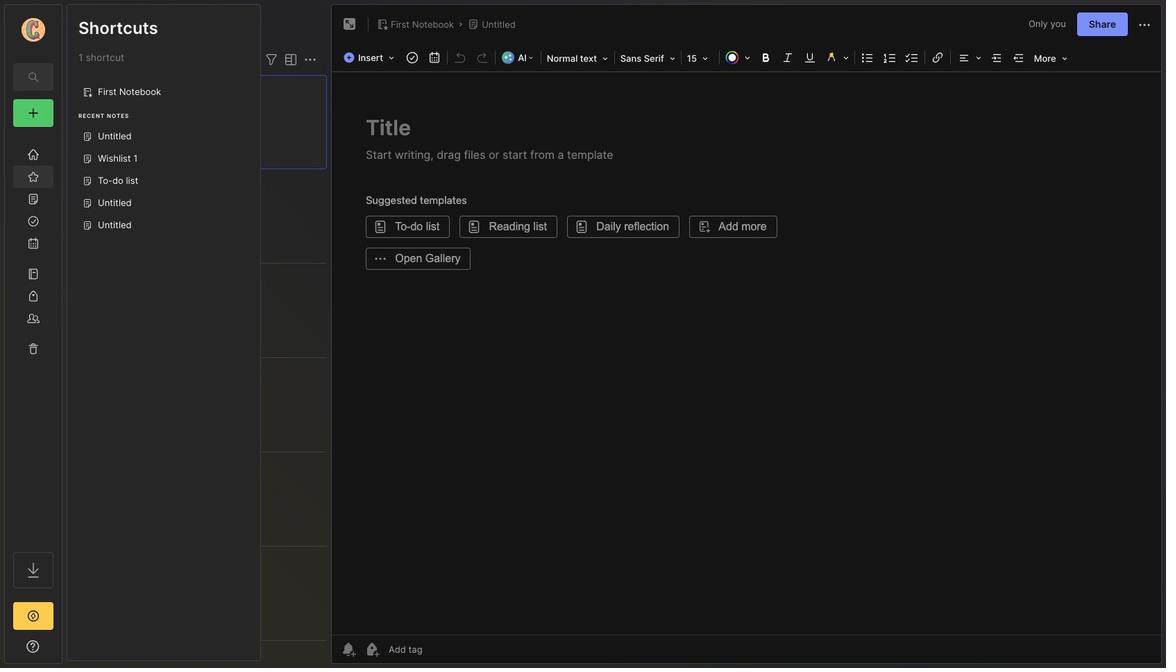 Task type: locate. For each thing, give the bounding box(es) containing it.
edit search image
[[25, 69, 42, 85]]

indent image
[[987, 48, 1007, 67]]

font size image
[[683, 49, 718, 67]]

outdent image
[[1009, 48, 1029, 67]]

more image
[[1030, 49, 1072, 67]]

home image
[[26, 148, 40, 162]]

font family image
[[616, 49, 680, 67]]

italic image
[[778, 48, 798, 67]]

account image
[[22, 18, 45, 42]]

add a reminder image
[[340, 642, 357, 658]]

underline image
[[800, 48, 820, 67]]

font color image
[[721, 48, 755, 67]]

main element
[[0, 0, 67, 669]]

task image
[[403, 48, 422, 67]]

highlight image
[[821, 48, 853, 67]]

Account field
[[5, 16, 62, 44]]

insert link image
[[928, 48, 948, 67]]

bulleted list image
[[858, 48, 877, 67]]

upgrade image
[[25, 608, 42, 625]]

bold image
[[756, 48, 775, 67]]

add tag image
[[364, 642, 381, 658]]

tree
[[5, 135, 62, 540]]

expand note image
[[342, 16, 358, 33]]



Task type: describe. For each thing, give the bounding box(es) containing it.
insert image
[[340, 49, 401, 67]]

WHAT'S NEW field
[[5, 636, 62, 658]]

alignment image
[[952, 48, 986, 67]]

tree inside the main element
[[5, 135, 62, 540]]

note window element
[[331, 4, 1162, 664]]

numbered list image
[[880, 48, 900, 67]]

heading level image
[[543, 49, 613, 67]]

Note Editor text field
[[332, 72, 1162, 635]]

checklist image
[[902, 48, 922, 67]]

click to expand image
[[61, 643, 71, 660]]

calendar event image
[[425, 48, 444, 67]]



Task type: vqa. For each thing, say whether or not it's contained in the screenshot.
Close icon
no



